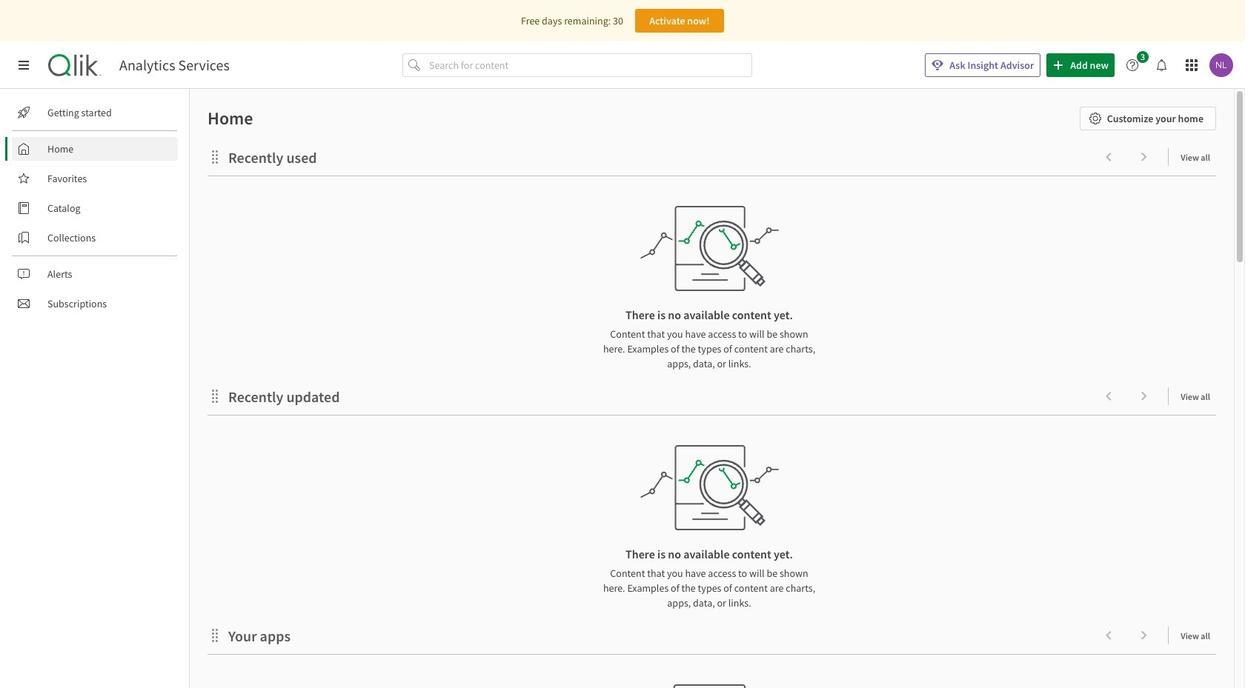 Task type: vqa. For each thing, say whether or not it's contained in the screenshot.
2nd Remove from Favorites icon from the bottom the move collection icon
no



Task type: locate. For each thing, give the bounding box(es) containing it.
close sidebar menu image
[[18, 59, 30, 71]]

navigation pane element
[[0, 95, 189, 322]]

0 vertical spatial move collection image
[[208, 149, 222, 164]]

move collection image
[[208, 149, 222, 164], [208, 628, 222, 643]]

main content
[[184, 89, 1245, 689]]



Task type: describe. For each thing, give the bounding box(es) containing it.
Search for content text field
[[426, 53, 752, 77]]

analytics services element
[[119, 56, 230, 74]]

noah lott image
[[1210, 53, 1233, 77]]

move collection image
[[208, 389, 222, 404]]

1 vertical spatial move collection image
[[208, 628, 222, 643]]



